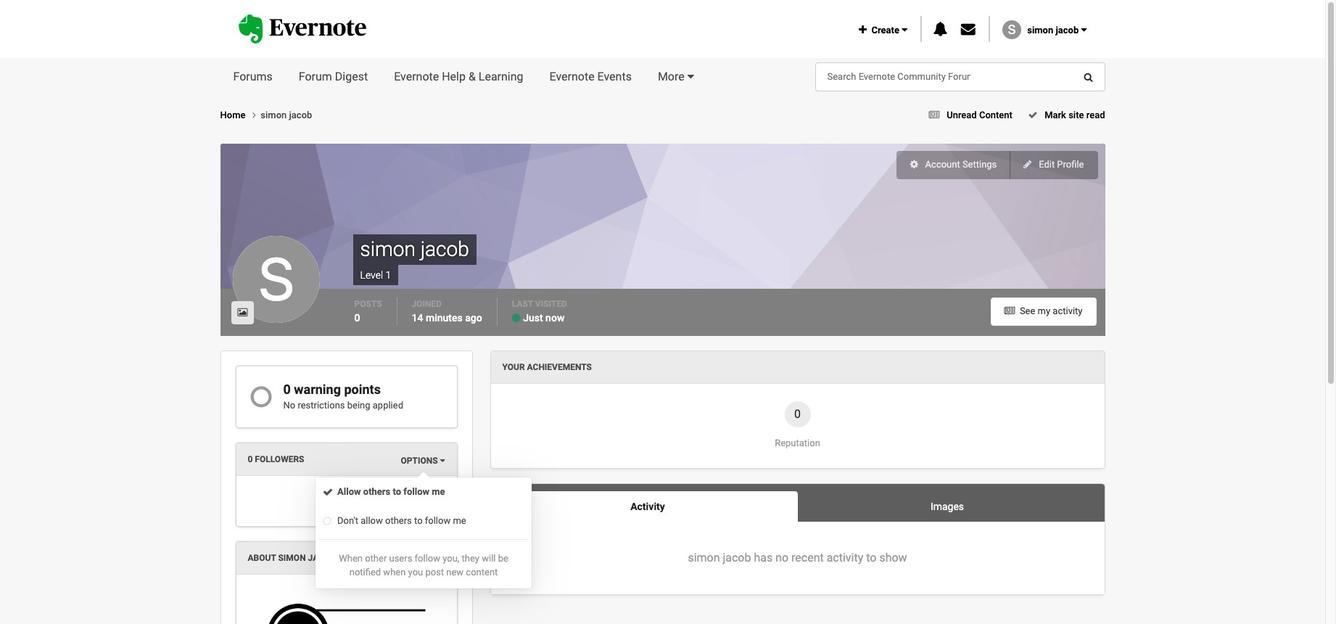 Task type: locate. For each thing, give the bounding box(es) containing it.
evernote for evernote help & learning
[[394, 70, 439, 83]]

options link
[[401, 455, 445, 467]]

ago
[[465, 312, 482, 324]]

to left show
[[867, 551, 877, 565]]

joined
[[412, 299, 442, 309]]

caret down image inside more link
[[688, 70, 694, 82]]

simon jacob link right simon jacob icon
[[1028, 25, 1087, 35]]

posts 0
[[354, 299, 382, 324]]

you,
[[443, 553, 460, 563]]

0 horizontal spatial caret down image
[[440, 456, 445, 465]]

jacob left when
[[308, 553, 336, 563]]

caret down image right more
[[688, 70, 694, 82]]

evernote help & learning
[[394, 70, 524, 83]]

0 inside 0 warning points no restrictions being applied
[[283, 382, 291, 397]]

about
[[248, 553, 276, 563]]

level
[[360, 269, 383, 281]]

don't allow others to follow me
[[337, 515, 466, 526]]

unread content
[[947, 109, 1013, 120]]

to up the don't allow others to follow me
[[393, 486, 401, 497]]

evernote user forum image
[[238, 15, 367, 43]]

1 horizontal spatial simon jacob
[[360, 237, 469, 261]]

me up don't allow others to follow me link
[[432, 486, 445, 497]]

points
[[344, 382, 381, 397]]

0 vertical spatial no
[[283, 400, 295, 411]]

joined 14 minutes ago
[[412, 299, 482, 324]]

simon jacob link
[[1028, 25, 1087, 35], [261, 109, 312, 120]]

0
[[354, 312, 360, 324], [283, 382, 291, 397], [795, 407, 801, 421], [248, 454, 253, 464]]

2 horizontal spatial simon jacob
[[1028, 25, 1082, 35]]

0 horizontal spatial evernote
[[394, 70, 439, 83]]

to down allow others to follow me 'link'
[[414, 515, 423, 526]]

Search search field
[[816, 63, 985, 91]]

jacob up joined
[[421, 237, 469, 261]]

0 horizontal spatial no
[[283, 400, 295, 411]]

activity right my
[[1053, 306, 1083, 317]]

allow
[[361, 515, 383, 526]]

allow others to follow me link
[[316, 478, 532, 507]]

create link
[[859, 25, 908, 35]]

evernote left help
[[394, 70, 439, 83]]

1 vertical spatial me
[[453, 515, 466, 526]]

show
[[880, 551, 908, 565]]

see my activity
[[1018, 306, 1083, 317]]

angle right image
[[253, 110, 256, 120]]

1 evernote from the left
[[394, 70, 439, 83]]

caret down image up search icon
[[1082, 25, 1087, 35]]

2 evernote from the left
[[550, 70, 595, 83]]

see my activity link
[[991, 298, 1097, 326]]

caret down image
[[902, 25, 908, 35], [440, 456, 445, 465]]

evernote left events
[[550, 70, 595, 83]]

0 vertical spatial caret down image
[[1082, 25, 1087, 35]]

others
[[363, 486, 391, 497], [385, 515, 412, 526]]

just
[[523, 312, 543, 324]]

forum digest link
[[286, 58, 381, 96]]

2 vertical spatial simon jacob
[[360, 237, 469, 261]]

follow inside when other users follow you, they will be notified when you post new content
[[415, 553, 440, 563]]

applied
[[373, 400, 403, 411]]

0 followers
[[248, 454, 304, 464]]

0 vertical spatial follow
[[404, 486, 430, 497]]

when
[[339, 553, 363, 563]]

0 vertical spatial caret down image
[[902, 25, 908, 35]]

followers
[[255, 454, 304, 464]]

check image
[[1029, 110, 1038, 120]]

edit
[[1039, 159, 1055, 170]]

1 horizontal spatial caret down image
[[902, 25, 908, 35]]

activity right recent
[[827, 551, 864, 565]]

follow up don't allow others to follow me link
[[404, 486, 430, 497]]

don't
[[337, 515, 358, 526]]

no left allow
[[320, 495, 332, 506]]

activity
[[631, 501, 665, 512]]

home link
[[220, 108, 261, 122]]

1 horizontal spatial simon jacob link
[[1028, 25, 1087, 35]]

simon jacob
[[1028, 25, 1082, 35], [261, 109, 312, 120], [360, 237, 469, 261]]

has
[[754, 551, 773, 565]]

simon jacob up 1
[[360, 237, 469, 261]]

simon right about
[[278, 553, 306, 563]]

0 left followers
[[248, 454, 253, 464]]

activity link
[[498, 491, 798, 522]]

follow
[[404, 486, 430, 497], [425, 515, 451, 526], [415, 553, 440, 563]]

simon jacob link right angle right image
[[261, 109, 312, 120]]

my
[[1038, 306, 1051, 317]]

follow inside 'link'
[[404, 486, 430, 497]]

images
[[931, 501, 964, 512]]

learning
[[479, 70, 524, 83]]

caret down image up allow others to follow me 'link'
[[440, 456, 445, 465]]

last
[[512, 299, 533, 309]]

1 horizontal spatial caret down image
[[1082, 25, 1087, 35]]

0 vertical spatial activity
[[1053, 306, 1083, 317]]

2 horizontal spatial to
[[867, 551, 877, 565]]

0 vertical spatial others
[[363, 486, 391, 497]]

simon jacob right simon jacob icon
[[1028, 25, 1082, 35]]

0 for 0 warning points no restrictions being applied
[[283, 382, 291, 397]]

follow down allow others to follow me 'link'
[[425, 515, 451, 526]]

0 vertical spatial to
[[393, 486, 401, 497]]

site
[[1069, 109, 1084, 120]]

no
[[283, 400, 295, 411], [320, 495, 332, 506]]

jacob right simon jacob icon
[[1056, 25, 1079, 35]]

tab list containing activity
[[498, 491, 1098, 522]]

0 warning points no restrictions being applied
[[283, 382, 403, 411]]

follow up post
[[415, 553, 440, 563]]

events
[[598, 70, 632, 83]]

2 vertical spatial follow
[[415, 553, 440, 563]]

0 horizontal spatial activity
[[827, 551, 864, 565]]

caret down image left "notifications" icon
[[902, 25, 908, 35]]

newspaper o image
[[929, 110, 940, 120]]

0 left warning
[[283, 382, 291, 397]]

1 vertical spatial caret down image
[[440, 456, 445, 465]]

1 vertical spatial simon jacob
[[261, 109, 312, 120]]

posts
[[354, 299, 382, 309]]

0 down posts
[[354, 312, 360, 324]]

no left restrictions
[[283, 400, 295, 411]]

0 vertical spatial me
[[432, 486, 445, 497]]

caret down image
[[1082, 25, 1087, 35], [688, 70, 694, 82]]

digest
[[335, 70, 368, 83]]

follow for you,
[[415, 553, 440, 563]]

more link
[[645, 58, 707, 96]]

account settings link
[[897, 151, 1011, 179]]

options
[[401, 456, 440, 466]]

me
[[432, 486, 445, 497], [453, 515, 466, 526]]

new
[[446, 567, 464, 578]]

simon jacob right angle right image
[[261, 109, 312, 120]]

1 horizontal spatial evernote
[[550, 70, 595, 83]]

1 vertical spatial simon jacob link
[[261, 109, 312, 120]]

others inside 'link'
[[363, 486, 391, 497]]

1 vertical spatial to
[[414, 515, 423, 526]]

create
[[867, 25, 902, 35]]

read
[[1087, 109, 1106, 120]]

0 horizontal spatial me
[[432, 486, 445, 497]]

cog image
[[911, 160, 919, 169]]

followers
[[334, 495, 373, 506]]

0 horizontal spatial to
[[393, 486, 401, 497]]

to inside 'link'
[[393, 486, 401, 497]]

0 vertical spatial simon jacob
[[1028, 25, 1082, 35]]

simon
[[1028, 25, 1054, 35], [261, 109, 287, 120], [360, 237, 416, 261], [688, 551, 720, 565], [278, 553, 306, 563]]

0 up reputation on the bottom
[[795, 407, 801, 421]]

0 vertical spatial simon jacob link
[[1028, 25, 1087, 35]]

forums
[[233, 70, 273, 83]]

you
[[408, 567, 423, 578]]

tab list
[[498, 491, 1098, 522]]

1 vertical spatial activity
[[827, 551, 864, 565]]

0 horizontal spatial simon jacob
[[261, 109, 312, 120]]

me up 'you,'
[[453, 515, 466, 526]]

1 vertical spatial no
[[320, 495, 332, 506]]

other
[[365, 553, 387, 563]]

when
[[383, 567, 406, 578]]

edit profile link
[[1010, 151, 1098, 179]]

1 vertical spatial follow
[[425, 515, 451, 526]]

just now
[[523, 312, 565, 324]]

warning
[[294, 382, 341, 397]]

evernote
[[394, 70, 439, 83], [550, 70, 595, 83]]

0 horizontal spatial caret down image
[[688, 70, 694, 82]]

1 vertical spatial caret down image
[[688, 70, 694, 82]]



Task type: vqa. For each thing, say whether or not it's contained in the screenshot.
"Start Time" LINK
no



Task type: describe. For each thing, give the bounding box(es) containing it.
pencil image
[[1024, 160, 1032, 169]]

1 horizontal spatial to
[[414, 515, 423, 526]]

account
[[926, 159, 961, 170]]

allow
[[337, 486, 361, 497]]

forum
[[299, 70, 332, 83]]

search image
[[1084, 72, 1093, 82]]

your achievements
[[503, 362, 592, 372]]

evernote help & learning link
[[381, 58, 537, 96]]

simon up 1
[[360, 237, 416, 261]]

be
[[498, 553, 509, 563]]

notified
[[350, 567, 381, 578]]

allow others to follow me
[[337, 486, 445, 497]]

now
[[546, 312, 565, 324]]

plus image
[[859, 25, 867, 35]]

edit profile
[[1035, 159, 1084, 170]]

0 for 0 followers
[[248, 454, 253, 464]]

help
[[442, 70, 466, 83]]

follow for me
[[404, 486, 430, 497]]

mark site read link
[[1024, 109, 1106, 120]]

more
[[658, 70, 685, 83]]

home
[[220, 109, 248, 120]]

&
[[469, 70, 476, 83]]

unread content link
[[925, 109, 1013, 120]]

users
[[389, 553, 412, 563]]

1 horizontal spatial activity
[[1053, 306, 1083, 317]]

about simon jacob
[[248, 553, 336, 563]]

caret down image for simon jacob
[[1082, 25, 1087, 35]]

14
[[412, 312, 423, 324]]

mark
[[1045, 109, 1067, 120]]

no inside 0 warning points no restrictions being applied
[[283, 400, 295, 411]]

0 horizontal spatial simon jacob link
[[261, 109, 312, 120]]

they
[[462, 553, 480, 563]]

jacob left 'has'
[[723, 551, 751, 565]]

reputation
[[775, 438, 821, 449]]

being
[[347, 400, 371, 411]]

simon jacob is online now image
[[512, 313, 521, 323]]

caret down image inside create link
[[902, 25, 908, 35]]

last visited
[[512, 299, 567, 309]]

don't allow others to follow me link
[[316, 507, 532, 536]]

restrictions
[[298, 400, 345, 411]]

profile
[[1058, 159, 1084, 170]]

simon right angle right image
[[261, 109, 287, 120]]

1 horizontal spatial no
[[320, 495, 332, 506]]

me inside 'link'
[[432, 486, 445, 497]]

0 for 0
[[795, 407, 801, 421]]

simon left 'has'
[[688, 551, 720, 565]]

1 vertical spatial others
[[385, 515, 412, 526]]

caret down image inside options link
[[440, 456, 445, 465]]

messages image
[[961, 22, 976, 36]]

forum digest
[[299, 70, 368, 83]]

post
[[426, 567, 444, 578]]

2 vertical spatial to
[[867, 551, 877, 565]]

profile photo image
[[238, 308, 248, 317]]

1
[[386, 269, 391, 281]]

unread
[[947, 109, 977, 120]]

caret down image for more
[[688, 70, 694, 82]]

forums link
[[220, 58, 286, 96]]

mark site read
[[1043, 109, 1106, 120]]

evernote events link
[[537, 58, 645, 96]]

content
[[980, 109, 1013, 120]]

notifications image
[[934, 22, 948, 36]]

content
[[466, 567, 498, 578]]

simon jacob has no recent activity to show
[[688, 551, 908, 565]]

evernote for evernote events
[[550, 70, 595, 83]]

no
[[776, 551, 789, 565]]

when other users follow you, they will be notified when you post new content
[[339, 553, 509, 578]]

0 inside posts 0
[[354, 312, 360, 324]]

recent
[[792, 551, 824, 565]]

achievements
[[527, 362, 592, 372]]

settings
[[963, 159, 997, 170]]

level 1
[[360, 269, 391, 281]]

jacob down forum
[[289, 109, 312, 120]]

simon jacob image
[[1003, 20, 1022, 39]]

evernote events
[[550, 70, 632, 83]]

will
[[482, 553, 496, 563]]

newspaper o image
[[1005, 306, 1016, 316]]

account settings
[[921, 159, 997, 170]]

images link
[[798, 491, 1098, 522]]

simon right simon jacob icon
[[1028, 25, 1054, 35]]

minutes
[[426, 312, 463, 324]]

see
[[1020, 306, 1036, 317]]

no followers
[[320, 495, 373, 506]]

your
[[503, 362, 525, 372]]

1 horizontal spatial me
[[453, 515, 466, 526]]



